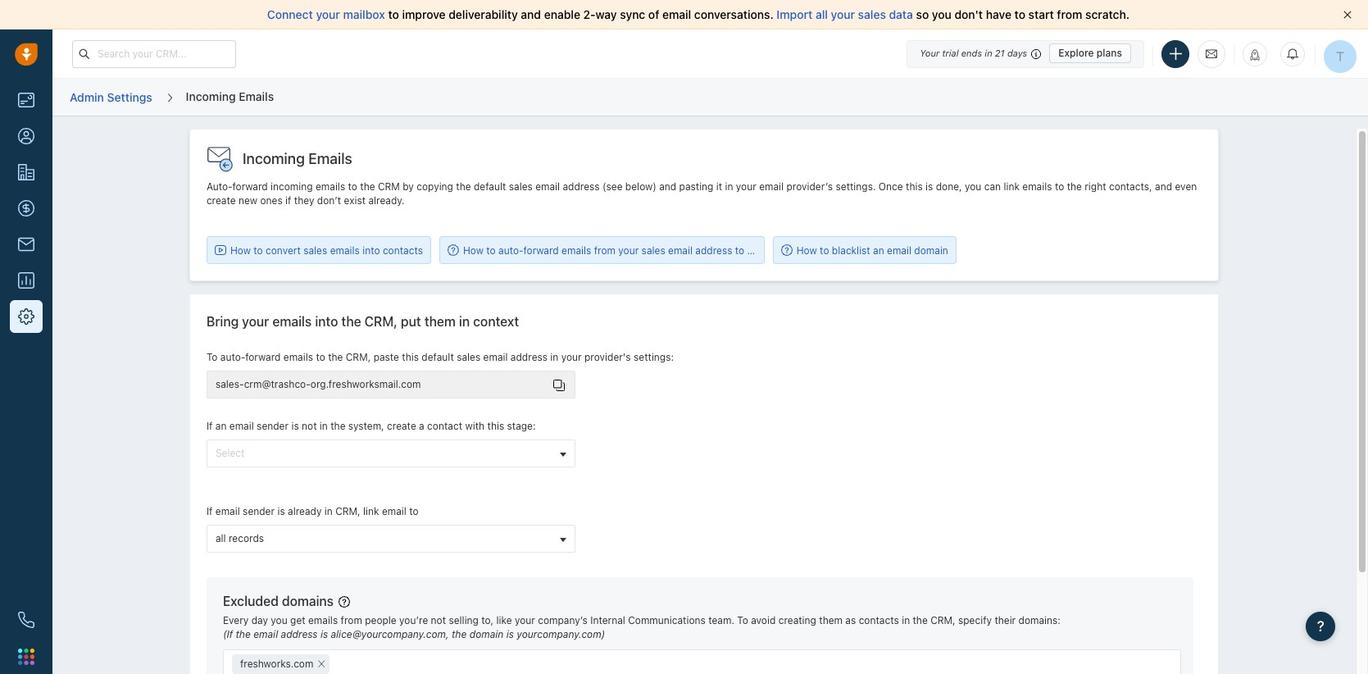 Task type: describe. For each thing, give the bounding box(es) containing it.
to down auto-forward incoming emails to the crm by copying the default sales email address (see below) and pasting it in your email provider's settings. once this is done, you can link emails to the right contacts, and even create new ones if they don't exist already.
[[736, 244, 745, 256]]

close image
[[1344, 11, 1352, 19]]

click to learn how to exclude email domains image
[[339, 596, 350, 608]]

data
[[889, 7, 914, 21]]

provider's
[[585, 351, 631, 363]]

email up all records button at left bottom
[[382, 505, 407, 518]]

to left "convert"
[[254, 244, 263, 256]]

how for how to convert sales emails into contacts
[[230, 244, 251, 256]]

the up sales-crm@trashco-org.freshworksmail.com
[[328, 351, 343, 363]]

(see
[[603, 180, 623, 193]]

bring
[[207, 314, 239, 329]]

0 horizontal spatial into
[[315, 314, 338, 329]]

crm, inside every day you get emails from people you're not selling to, like your company's internal communications team. to avoid creating them as contacts in the crm, specify their domains: (if the email address is alice@yourcompany.com, the domain is yourcompany.com)
[[931, 614, 956, 627]]

this inside auto-forward incoming emails to the crm by copying the default sales email address (see below) and pasting it in your email provider's settings. once this is done, you can link emails to the right contacts, and even create new ones if they don't exist already.
[[906, 180, 923, 193]]

selling
[[449, 614, 479, 627]]

how for how to auto-forward emails from your sales email address to the crm
[[463, 244, 484, 256]]

internal
[[591, 614, 626, 627]]

is up × button
[[321, 628, 328, 641]]

if for if email sender is already in crm, link email to
[[207, 505, 213, 518]]

explore
[[1059, 47, 1095, 59]]

specify
[[959, 614, 992, 627]]

yourcompany.com)
[[517, 628, 605, 641]]

0 vertical spatial incoming
[[186, 89, 236, 103]]

you inside every day you get emails from people you're not selling to, like your company's internal communications team. to avoid creating them as contacts in the crm, specify their domains: (if the email address is alice@yourcompany.com, the domain is yourcompany.com)
[[271, 614, 288, 627]]

is down like
[[507, 628, 514, 641]]

email down context at the left top
[[484, 351, 508, 363]]

how to convert sales emails into contacts
[[230, 244, 423, 256]]

excluded domains
[[223, 594, 334, 609]]

1 horizontal spatial domain
[[915, 244, 949, 256]]

don't
[[955, 7, 983, 21]]

phone element
[[10, 604, 43, 636]]

0 vertical spatial from
[[1058, 7, 1083, 21]]

crm, right already
[[336, 505, 361, 518]]

days
[[1008, 48, 1028, 58]]

phone image
[[18, 612, 34, 628]]

you inside auto-forward incoming emails to the crm by copying the default sales email address (see below) and pasting it in your email provider's settings. once this is done, you can link emails to the right contacts, and even create new ones if they don't exist already.
[[965, 180, 982, 193]]

team.
[[709, 614, 735, 627]]

1 vertical spatial incoming emails
[[243, 150, 352, 167]]

contact
[[427, 420, 463, 432]]

their
[[995, 614, 1016, 627]]

1 vertical spatial sender
[[243, 505, 275, 518]]

context
[[473, 314, 519, 329]]

new
[[239, 194, 258, 207]]

1 vertical spatial an
[[216, 420, 227, 432]]

the up exist on the top
[[360, 180, 375, 193]]

to up exist on the top
[[348, 180, 358, 193]]

crm@trashco-
[[244, 378, 311, 390]]

your inside auto-forward incoming emails to the crm by copying the default sales email address (see below) and pasting it in your email provider's settings. once this is done, you can link emails to the right contacts, and even create new ones if they don't exist already.
[[736, 180, 757, 193]]

1 horizontal spatial all
[[816, 7, 828, 21]]

select button
[[207, 440, 576, 468]]

connect your mailbox link
[[267, 7, 388, 21]]

ends
[[962, 48, 983, 58]]

your left mailbox
[[316, 7, 340, 21]]

to auto-forward emails to the crm, paste this default sales email address in your provider's settings:
[[207, 351, 674, 363]]

in left context at the left top
[[459, 314, 470, 329]]

convert
[[266, 244, 301, 256]]

deliverability
[[449, 7, 518, 21]]

every
[[223, 614, 249, 627]]

address inside auto-forward incoming emails to the crm by copying the default sales email address (see below) and pasting it in your email provider's settings. once this is done, you can link emails to the right contacts, and even create new ones if they don't exist already.
[[563, 180, 600, 193]]

0 vertical spatial incoming emails
[[186, 89, 274, 103]]

your down below)
[[619, 244, 639, 256]]

bring your emails into the crm, put them in context
[[207, 314, 519, 329]]

way
[[596, 7, 617, 21]]

the left specify
[[913, 614, 928, 627]]

with
[[465, 420, 485, 432]]

copying
[[417, 180, 453, 193]]

admin settings
[[70, 90, 152, 104]]

to left start
[[1015, 7, 1026, 21]]

auto-forward incoming emails to the crm by copying the default sales email address (see below) and pasting it in your email provider's settings. once this is done, you can link emails to the right contacts, and even create new ones if they don't exist already.
[[207, 180, 1198, 207]]

in right already
[[325, 505, 333, 518]]

if
[[285, 194, 292, 207]]

the right copying
[[456, 180, 471, 193]]

× button
[[314, 655, 330, 672]]

to up all records button at left bottom
[[409, 505, 419, 518]]

is down crm@trashco-
[[291, 420, 299, 432]]

your right import
[[831, 7, 855, 21]]

to inside every day you get emails from people you're not selling to, like your company's internal communications team. to avoid creating them as contacts in the crm, specify their domains: (if the email address is alice@yourcompany.com, the domain is yourcompany.com)
[[738, 614, 749, 627]]

forward inside auto-forward incoming emails to the crm by copying the default sales email address (see below) and pasting it in your email provider's settings. once this is done, you can link emails to the right contacts, and even create new ones if they don't exist already.
[[232, 180, 268, 193]]

records
[[229, 533, 264, 545]]

in inside every day you get emails from people you're not selling to, like your company's internal communications team. to avoid creating them as contacts in the crm, specify their domains: (if the email address is alice@yourcompany.com, the domain is yourcompany.com)
[[902, 614, 910, 627]]

domain inside every day you get emails from people you're not selling to, like your company's internal communications team. to avoid creating them as contacts in the crm, specify their domains: (if the email address is alice@yourcompany.com, the domain is yourcompany.com)
[[470, 628, 504, 641]]

the left system,
[[331, 420, 346, 432]]

email up select
[[229, 420, 254, 432]]

how to blacklist an email domain
[[797, 244, 949, 256]]

your right bring
[[242, 314, 269, 329]]

to left blacklist
[[820, 244, 830, 256]]

from for your
[[341, 614, 362, 627]]

as
[[846, 614, 856, 627]]

don't
[[317, 194, 341, 207]]

by
[[403, 180, 414, 193]]

right
[[1085, 180, 1107, 193]]

1 horizontal spatial you
[[932, 7, 952, 21]]

the down auto-forward incoming emails to the crm by copying the default sales email address (see below) and pasting it in your email provider's settings. once this is done, you can link emails to the right contacts, and even create new ones if they don't exist already.
[[748, 244, 763, 256]]

put
[[401, 314, 421, 329]]

the left put
[[342, 314, 361, 329]]

your
[[920, 48, 940, 58]]

2-
[[584, 7, 596, 21]]

emails inside every day you get emails from people you're not selling to, like your company's internal communications team. to avoid creating them as contacts in the crm, specify their domains: (if the email address is alice@yourcompany.com, the domain is yourcompany.com)
[[308, 614, 338, 627]]

mailbox
[[343, 7, 385, 21]]

contacts,
[[1110, 180, 1153, 193]]

of
[[649, 7, 660, 21]]

already.
[[369, 194, 405, 207]]

explore plans link
[[1050, 43, 1132, 63]]

import all your sales data link
[[777, 7, 917, 21]]

them inside every day you get emails from people you're not selling to, like your company's internal communications team. to avoid creating them as contacts in the crm, specify their domains: (if the email address is alice@yourcompany.com, the domain is yourcompany.com)
[[820, 614, 843, 627]]

you're
[[399, 614, 428, 627]]

1 vertical spatial auto-
[[220, 351, 245, 363]]

2 horizontal spatial and
[[1156, 180, 1173, 193]]

your trial ends in 21 days
[[920, 48, 1028, 58]]

address inside every day you get emails from people you're not selling to, like your company's internal communications team. to avoid creating them as contacts in the crm, specify their domains: (if the email address is alice@yourcompany.com, the domain is yourcompany.com)
[[281, 628, 318, 641]]

Search your CRM... text field
[[72, 40, 236, 68]]

from for crm
[[594, 244, 616, 256]]

connect your mailbox to improve deliverability and enable 2-way sync of email conversations. import all your sales data so you don't have to start from scratch.
[[267, 7, 1130, 21]]

1 vertical spatial default
[[422, 351, 454, 363]]

domains
[[282, 594, 334, 609]]

crm, left "paste"
[[346, 351, 371, 363]]

a
[[419, 420, 425, 432]]

0 vertical spatial emails
[[239, 89, 274, 103]]

link inside auto-forward incoming emails to the crm by copying the default sales email address (see below) and pasting it in your email provider's settings. once this is done, you can link emails to the right contacts, and even create new ones if they don't exist already.
[[1004, 180, 1020, 193]]

not inside every day you get emails from people you're not selling to, like your company's internal communications team. to avoid creating them as contacts in the crm, specify their domains: (if the email address is alice@yourcompany.com, the domain is yourcompany.com)
[[431, 614, 446, 627]]

pasting
[[680, 180, 714, 193]]

admin settings link
[[69, 84, 153, 110]]

21
[[996, 48, 1005, 58]]

people
[[365, 614, 397, 627]]

0 horizontal spatial link
[[363, 505, 379, 518]]

incoming
[[271, 180, 313, 193]]

1 vertical spatial crm
[[765, 244, 787, 256]]

import
[[777, 7, 813, 21]]

auto-
[[207, 180, 233, 193]]

all inside button
[[216, 533, 226, 545]]

trial
[[943, 48, 959, 58]]

in left 21
[[985, 48, 993, 58]]

every day you get emails from people you're not selling to, like your company's internal communications team. to avoid creating them as contacts in the crm, specify their domains: (if the email address is alice@yourcompany.com, the domain is yourcompany.com)
[[223, 614, 1061, 641]]

system,
[[348, 420, 384, 432]]

improve
[[402, 7, 446, 21]]



Task type: vqa. For each thing, say whether or not it's contained in the screenshot.
ALICE@YOURCOMPANY.COM,
yes



Task type: locate. For each thing, give the bounding box(es) containing it.
1 vertical spatial this
[[402, 351, 419, 363]]

0 horizontal spatial how
[[230, 244, 251, 256]]

start
[[1029, 7, 1055, 21]]

the left right
[[1068, 180, 1083, 193]]

not
[[302, 420, 317, 432], [431, 614, 446, 627]]

0 horizontal spatial all
[[216, 533, 226, 545]]

0 vertical spatial create
[[207, 194, 236, 207]]

incoming down search your crm... 'text box'
[[186, 89, 236, 103]]

0 vertical spatial sender
[[257, 420, 289, 432]]

into up sales-crm@trashco-org.freshworksmail.com
[[315, 314, 338, 329]]

all right import
[[816, 7, 828, 21]]

to up context at the left top
[[487, 244, 496, 256]]

0 horizontal spatial create
[[207, 194, 236, 207]]

1 horizontal spatial contacts
[[859, 614, 900, 627]]

send email image
[[1206, 47, 1218, 61]]

1 vertical spatial contacts
[[859, 614, 900, 627]]

address down context at the left top
[[511, 351, 548, 363]]

the
[[360, 180, 375, 193], [456, 180, 471, 193], [1068, 180, 1083, 193], [748, 244, 763, 256], [342, 314, 361, 329], [328, 351, 343, 363], [331, 420, 346, 432], [913, 614, 928, 627], [236, 628, 251, 641], [452, 628, 467, 641]]

email down day
[[254, 628, 278, 641]]

from down (see
[[594, 244, 616, 256]]

1 horizontal spatial this
[[488, 420, 505, 432]]

0 vertical spatial link
[[1004, 180, 1020, 193]]

you right so
[[932, 7, 952, 21]]

if an email sender is not in the system, create a contact with this stage:
[[207, 420, 536, 432]]

1 horizontal spatial from
[[594, 244, 616, 256]]

you left the get
[[271, 614, 288, 627]]

0 vertical spatial default
[[474, 180, 506, 193]]

select
[[216, 447, 245, 459]]

connect
[[267, 7, 313, 21]]

0 vertical spatial this
[[906, 180, 923, 193]]

communications
[[628, 614, 706, 627]]

in down sales-crm@trashco-org.freshworksmail.com
[[320, 420, 328, 432]]

auto- inside the how to auto-forward emails from your sales email address to the crm link
[[499, 244, 524, 256]]

this right 'with'
[[488, 420, 505, 432]]

create down auto-
[[207, 194, 236, 207]]

1 horizontal spatial incoming
[[243, 150, 305, 167]]

crm up already.
[[378, 180, 400, 193]]

1 vertical spatial them
[[820, 614, 843, 627]]

1 vertical spatial incoming
[[243, 150, 305, 167]]

domains:
[[1019, 614, 1061, 627]]

(if
[[223, 628, 233, 641]]

1 vertical spatial create
[[387, 420, 416, 432]]

into inside the how to convert sales emails into contacts link
[[363, 244, 380, 256]]

is
[[926, 180, 934, 193], [291, 420, 299, 432], [278, 505, 285, 518], [321, 628, 328, 641], [507, 628, 514, 641]]

0 vertical spatial domain
[[915, 244, 949, 256]]

paste
[[374, 351, 399, 363]]

to up sales-
[[207, 351, 218, 363]]

if for if an email sender is not in the system, create a contact with this stage:
[[207, 420, 213, 432]]

your
[[316, 7, 340, 21], [831, 7, 855, 21], [736, 180, 757, 193], [619, 244, 639, 256], [242, 314, 269, 329], [562, 351, 582, 363], [515, 614, 535, 627]]

can
[[985, 180, 1001, 193]]

0 vertical spatial into
[[363, 244, 380, 256]]

in inside auto-forward incoming emails to the crm by copying the default sales email address (see below) and pasting it in your email provider's settings. once this is done, you can link emails to the right contacts, and even create new ones if they don't exist already.
[[725, 180, 734, 193]]

domain down "to,"
[[470, 628, 504, 641]]

the right (if
[[236, 628, 251, 641]]

admin
[[70, 90, 104, 104]]

from right start
[[1058, 7, 1083, 21]]

forward
[[232, 180, 268, 193], [524, 244, 559, 256], [245, 351, 281, 363]]

0 vertical spatial not
[[302, 420, 317, 432]]

1 vertical spatial not
[[431, 614, 446, 627]]

0 horizontal spatial them
[[425, 314, 456, 329]]

1 horizontal spatial not
[[431, 614, 446, 627]]

email left provider's
[[760, 180, 784, 193]]

crm, left specify
[[931, 614, 956, 627]]

not right "you're" on the bottom left of the page
[[431, 614, 446, 627]]

to left avoid
[[738, 614, 749, 627]]

2 horizontal spatial you
[[965, 180, 982, 193]]

create
[[207, 194, 236, 207], [387, 420, 416, 432]]

plans
[[1097, 47, 1123, 59]]

you
[[932, 7, 952, 21], [965, 180, 982, 193], [271, 614, 288, 627]]

0 vertical spatial all
[[816, 7, 828, 21]]

2 vertical spatial you
[[271, 614, 288, 627]]

is left already
[[278, 505, 285, 518]]

contacts
[[383, 244, 423, 256], [859, 614, 900, 627]]

all
[[816, 7, 828, 21], [216, 533, 226, 545]]

them left as
[[820, 614, 843, 627]]

crm, left put
[[365, 314, 398, 329]]

alice@yourcompany.com,
[[331, 628, 449, 641]]

emails
[[239, 89, 274, 103], [309, 150, 352, 167]]

sender down crm@trashco-
[[257, 420, 289, 432]]

provider's
[[787, 180, 833, 193]]

1 horizontal spatial link
[[1004, 180, 1020, 193]]

0 horizontal spatial emails
[[239, 89, 274, 103]]

default right copying
[[474, 180, 506, 193]]

how for how to blacklist an email domain
[[797, 244, 817, 256]]

1 vertical spatial to
[[738, 614, 749, 627]]

1 how from the left
[[230, 244, 251, 256]]

1 horizontal spatial them
[[820, 614, 843, 627]]

0 vertical spatial them
[[425, 314, 456, 329]]

already
[[288, 505, 322, 518]]

1 vertical spatial domain
[[470, 628, 504, 641]]

0 horizontal spatial not
[[302, 420, 317, 432]]

your right it at the top of the page
[[736, 180, 757, 193]]

email
[[663, 7, 692, 21], [536, 180, 560, 193], [760, 180, 784, 193], [668, 244, 693, 256], [887, 244, 912, 256], [484, 351, 508, 363], [229, 420, 254, 432], [216, 505, 240, 518], [382, 505, 407, 518], [254, 628, 278, 641]]

auto-
[[499, 244, 524, 256], [220, 351, 245, 363]]

this right once
[[906, 180, 923, 193]]

sales-crm@trashco-org.freshworksmail.com
[[216, 378, 421, 390]]

your inside every day you get emails from people you're not selling to, like your company's internal communications team. to avoid creating them as contacts in the crm, specify their domains: (if the email address is alice@yourcompany.com, the domain is yourcompany.com)
[[515, 614, 535, 627]]

settings
[[107, 90, 152, 104]]

in right as
[[902, 614, 910, 627]]

0 horizontal spatial contacts
[[383, 244, 423, 256]]

0 horizontal spatial you
[[271, 614, 288, 627]]

email up all records
[[216, 505, 240, 518]]

domain
[[915, 244, 949, 256], [470, 628, 504, 641]]

not down sales-crm@trashco-org.freshworksmail.com
[[302, 420, 317, 432]]

your left provider's
[[562, 351, 582, 363]]

1 horizontal spatial emails
[[309, 150, 352, 167]]

create left the a
[[387, 420, 416, 432]]

1 vertical spatial forward
[[524, 244, 559, 256]]

1 horizontal spatial create
[[387, 420, 416, 432]]

like
[[497, 614, 512, 627]]

email down auto-forward incoming emails to the crm by copying the default sales email address (see below) and pasting it in your email provider's settings. once this is done, you can link emails to the right contacts, and even create new ones if they don't exist already.
[[668, 244, 693, 256]]

how to auto-forward emails from your sales email address to the crm link
[[448, 243, 787, 257]]

have
[[986, 7, 1012, 21]]

and left enable
[[521, 7, 541, 21]]

sync
[[620, 7, 646, 21]]

sender up records
[[243, 505, 275, 518]]

0 horizontal spatial default
[[422, 351, 454, 363]]

1 vertical spatial you
[[965, 180, 982, 193]]

1 horizontal spatial into
[[363, 244, 380, 256]]

0 vertical spatial if
[[207, 420, 213, 432]]

1 horizontal spatial auto-
[[499, 244, 524, 256]]

all records
[[216, 533, 264, 545]]

from down the click to learn how to exclude email domains icon on the bottom
[[341, 614, 362, 627]]

link right the can
[[1004, 180, 1020, 193]]

emails
[[316, 180, 345, 193], [1023, 180, 1053, 193], [330, 244, 360, 256], [562, 244, 592, 256], [273, 314, 312, 329], [284, 351, 313, 363], [308, 614, 338, 627]]

address left (see
[[563, 180, 600, 193]]

0 vertical spatial forward
[[232, 180, 268, 193]]

an right blacklist
[[874, 244, 885, 256]]

default inside auto-forward incoming emails to the crm by copying the default sales email address (see below) and pasting it in your email provider's settings. once this is done, you can link emails to the right contacts, and even create new ones if they don't exist already.
[[474, 180, 506, 193]]

0 horizontal spatial an
[[216, 420, 227, 432]]

1 vertical spatial link
[[363, 505, 379, 518]]

3 how from the left
[[797, 244, 817, 256]]

from
[[1058, 7, 1083, 21], [594, 244, 616, 256], [341, 614, 362, 627]]

and right below)
[[660, 180, 677, 193]]

0 vertical spatial you
[[932, 7, 952, 21]]

your right like
[[515, 614, 535, 627]]

contacts down already.
[[383, 244, 423, 256]]

sales-
[[216, 378, 244, 390]]

how left "convert"
[[230, 244, 251, 256]]

what's new image
[[1250, 49, 1261, 60]]

domain down done,
[[915, 244, 949, 256]]

0 horizontal spatial incoming
[[186, 89, 236, 103]]

to left right
[[1055, 180, 1065, 193]]

contacts right as
[[859, 614, 900, 627]]

how left blacklist
[[797, 244, 817, 256]]

×
[[317, 655, 326, 672]]

is inside auto-forward incoming emails to the crm by copying the default sales email address (see below) and pasting it in your email provider's settings. once this is done, you can link emails to the right contacts, and even create new ones if they don't exist already.
[[926, 180, 934, 193]]

creating
[[779, 614, 817, 627]]

into down already.
[[363, 244, 380, 256]]

if email sender is already in crm, link email to
[[207, 505, 419, 518]]

0 horizontal spatial to
[[207, 351, 218, 363]]

1 if from the top
[[207, 420, 213, 432]]

2 vertical spatial this
[[488, 420, 505, 432]]

contacts inside every day you get emails from people you're not selling to, like your company's internal communications team. to avoid creating them as contacts in the crm, specify their domains: (if the email address is alice@yourcompany.com, the domain is yourcompany.com)
[[859, 614, 900, 627]]

in left provider's
[[551, 351, 559, 363]]

0 horizontal spatial from
[[341, 614, 362, 627]]

crm,
[[365, 314, 398, 329], [346, 351, 371, 363], [336, 505, 361, 518], [931, 614, 956, 627]]

link up all records button at left bottom
[[363, 505, 379, 518]]

to right mailbox
[[388, 7, 399, 21]]

so
[[917, 7, 929, 21]]

this
[[906, 180, 923, 193], [402, 351, 419, 363], [488, 420, 505, 432]]

into
[[363, 244, 380, 256], [315, 314, 338, 329]]

email right blacklist
[[887, 244, 912, 256]]

create inside auto-forward incoming emails to the crm by copying the default sales email address (see below) and pasting it in your email provider's settings. once this is done, you can link emails to the right contacts, and even create new ones if they don't exist already.
[[207, 194, 236, 207]]

conversations.
[[695, 7, 774, 21]]

2 horizontal spatial how
[[797, 244, 817, 256]]

2 vertical spatial from
[[341, 614, 362, 627]]

to,
[[482, 614, 494, 627]]

email right of
[[663, 7, 692, 21]]

0 vertical spatial to
[[207, 351, 218, 363]]

all left records
[[216, 533, 226, 545]]

an up select
[[216, 420, 227, 432]]

2 horizontal spatial from
[[1058, 7, 1083, 21]]

company's
[[538, 614, 588, 627]]

2 how from the left
[[463, 244, 484, 256]]

1 horizontal spatial an
[[874, 244, 885, 256]]

1 horizontal spatial and
[[660, 180, 677, 193]]

None search field
[[330, 655, 351, 673]]

2 horizontal spatial this
[[906, 180, 923, 193]]

1 vertical spatial if
[[207, 505, 213, 518]]

0 vertical spatial contacts
[[383, 244, 423, 256]]

stage:
[[507, 420, 536, 432]]

incoming emails
[[186, 89, 274, 103], [243, 150, 352, 167]]

address down auto-forward incoming emails to the crm by copying the default sales email address (see below) and pasting it in your email provider's settings. once this is done, you can link emails to the right contacts, and even create new ones if they don't exist already.
[[696, 244, 733, 256]]

day
[[252, 614, 268, 627]]

them right put
[[425, 314, 456, 329]]

0 vertical spatial an
[[874, 244, 885, 256]]

below)
[[626, 180, 657, 193]]

and left even on the top of page
[[1156, 180, 1173, 193]]

crm down provider's
[[765, 244, 787, 256]]

1 horizontal spatial to
[[738, 614, 749, 627]]

0 horizontal spatial domain
[[470, 628, 504, 641]]

done,
[[936, 180, 963, 193]]

how
[[230, 244, 251, 256], [463, 244, 484, 256], [797, 244, 817, 256]]

1 horizontal spatial how
[[463, 244, 484, 256]]

address down the get
[[281, 628, 318, 641]]

freshworks switcher image
[[18, 649, 34, 665]]

this right "paste"
[[402, 351, 419, 363]]

auto- up context at the left top
[[499, 244, 524, 256]]

1 vertical spatial emails
[[309, 150, 352, 167]]

1 vertical spatial all
[[216, 533, 226, 545]]

from inside every day you get emails from people you're not selling to, like your company's internal communications team. to avoid creating them as contacts in the crm, specify their domains: (if the email address is alice@yourcompany.com, the domain is yourcompany.com)
[[341, 614, 362, 627]]

1 vertical spatial into
[[315, 314, 338, 329]]

an
[[874, 244, 885, 256], [216, 420, 227, 432]]

get
[[290, 614, 306, 627]]

the down the selling
[[452, 628, 467, 641]]

freshworks.com
[[240, 658, 314, 670]]

excluded
[[223, 594, 279, 609]]

they
[[294, 194, 315, 207]]

you left the can
[[965, 180, 982, 193]]

explore plans
[[1059, 47, 1123, 59]]

scratch.
[[1086, 7, 1130, 21]]

org.freshworksmail.com
[[311, 378, 421, 390]]

0 horizontal spatial this
[[402, 351, 419, 363]]

1 vertical spatial from
[[594, 244, 616, 256]]

settings.
[[836, 180, 876, 193]]

in right it at the top of the page
[[725, 180, 734, 193]]

incoming up incoming
[[243, 150, 305, 167]]

even
[[1176, 180, 1198, 193]]

email left (see
[[536, 180, 560, 193]]

sales inside auto-forward incoming emails to the crm by copying the default sales email address (see below) and pasting it in your email provider's settings. once this is done, you can link emails to the right contacts, and even create new ones if they don't exist already.
[[509, 180, 533, 193]]

how to convert sales emails into contacts link
[[215, 243, 423, 257]]

if
[[207, 420, 213, 432], [207, 505, 213, 518]]

crm inside auto-forward incoming emails to the crm by copying the default sales email address (see below) and pasting it in your email provider's settings. once this is done, you can link emails to the right contacts, and even create new ones if they don't exist already.
[[378, 180, 400, 193]]

0 vertical spatial crm
[[378, 180, 400, 193]]

how to blacklist an email domain link
[[781, 243, 949, 257]]

how to auto-forward emails from your sales email address to the crm
[[463, 244, 787, 256]]

is left done,
[[926, 180, 934, 193]]

auto- up sales-
[[220, 351, 245, 363]]

it
[[717, 180, 723, 193]]

0 horizontal spatial auto-
[[220, 351, 245, 363]]

0 horizontal spatial and
[[521, 7, 541, 21]]

how up context at the left top
[[463, 244, 484, 256]]

0 vertical spatial auto-
[[499, 244, 524, 256]]

and
[[521, 7, 541, 21], [660, 180, 677, 193], [1156, 180, 1173, 193]]

0 horizontal spatial crm
[[378, 180, 400, 193]]

2 if from the top
[[207, 505, 213, 518]]

1 horizontal spatial default
[[474, 180, 506, 193]]

2 vertical spatial forward
[[245, 351, 281, 363]]

1 horizontal spatial crm
[[765, 244, 787, 256]]

to up sales-crm@trashco-org.freshworksmail.com
[[316, 351, 325, 363]]

exist
[[344, 194, 366, 207]]

email inside every day you get emails from people you're not selling to, like your company's internal communications team. to avoid creating them as contacts in the crm, specify their domains: (if the email address is alice@yourcompany.com, the domain is yourcompany.com)
[[254, 628, 278, 641]]



